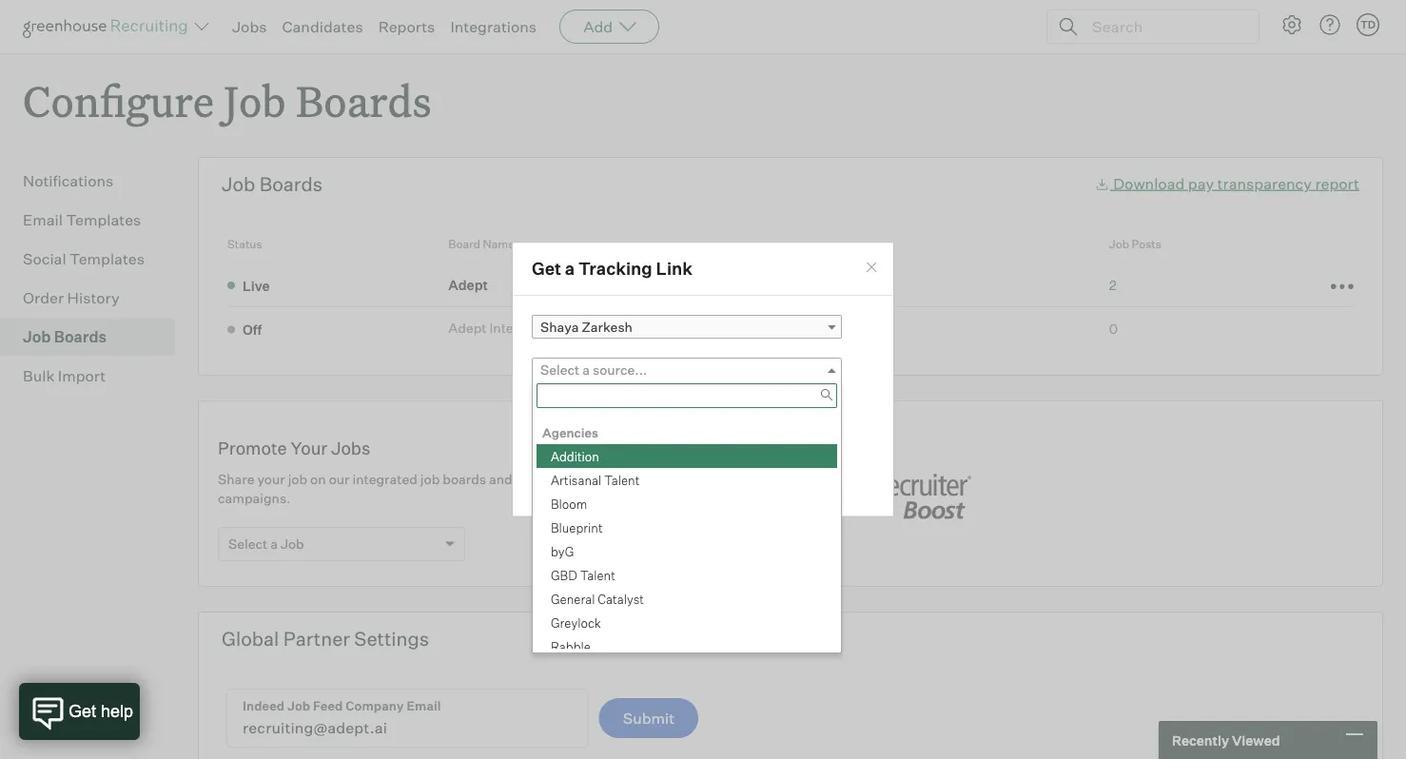 Task type: describe. For each thing, give the bounding box(es) containing it.
integrations
[[451, 17, 537, 36]]

email templates
[[23, 211, 141, 230]]

0 horizontal spatial jobs
[[232, 17, 267, 36]]

email
[[23, 211, 63, 230]]

general
[[551, 592, 595, 607]]

adept internal link
[[449, 319, 543, 338]]

viewed
[[1233, 732, 1281, 749]]

submit
[[623, 709, 675, 728]]

configure
[[23, 72, 214, 129]]

agencies
[[543, 425, 599, 440]]

candidates link
[[282, 17, 363, 36]]

promote your jobs
[[218, 438, 371, 459]]

artisanal
[[551, 473, 602, 488]]

board name
[[449, 237, 515, 252]]

board
[[449, 237, 481, 252]]

td button
[[1354, 10, 1384, 40]]

zarkesh
[[582, 319, 633, 335]]

transparency
[[1218, 174, 1313, 193]]

reports
[[379, 17, 435, 36]]

partner
[[283, 627, 350, 651]]

and
[[489, 471, 513, 488]]

download pay transparency report
[[1114, 174, 1360, 193]]

1 horizontal spatial internal
[[553, 323, 609, 336]]

zip recruiter image
[[791, 457, 981, 531]]

greylock
[[551, 615, 601, 631]]

bloom
[[551, 496, 588, 512]]

Indeed Job Feed Company Email text field
[[228, 690, 588, 747]]

jobs link
[[232, 17, 267, 36]]

job down jobs link
[[224, 72, 286, 129]]

pay
[[1189, 174, 1215, 193]]

2
[[1110, 277, 1117, 293]]

0
[[1110, 321, 1119, 337]]

track
[[516, 471, 548, 488]]

our
[[329, 471, 350, 488]]

effectiveness
[[574, 471, 656, 488]]

share your job on our integrated job boards and track the effectiveness of your campaigns.
[[218, 471, 702, 507]]

select for select a source...
[[541, 362, 580, 378]]

promote
[[218, 438, 287, 459]]

global partner settings
[[222, 627, 429, 651]]

shaya zarkesh
[[541, 319, 633, 335]]

integrations link
[[451, 17, 537, 36]]

job posts
[[1110, 237, 1162, 252]]

job boards inside job boards link
[[23, 328, 107, 347]]

link
[[656, 258, 693, 279]]

your
[[291, 438, 328, 459]]

1 horizontal spatial jobs
[[331, 438, 371, 459]]

0 horizontal spatial internal
[[490, 320, 538, 337]]

select a source...
[[541, 362, 648, 378]]

job boards link
[[23, 326, 168, 349]]

add
[[584, 17, 613, 36]]

off
[[243, 321, 262, 338]]

social templates link
[[23, 248, 168, 271]]

shaya zarkesh link
[[532, 315, 842, 339]]

1 job from the left
[[288, 471, 308, 488]]

social
[[23, 250, 66, 269]]

adept link
[[449, 276, 494, 294]]

job down campaigns.
[[281, 536, 304, 553]]

td button
[[1357, 13, 1380, 36]]

notifications link
[[23, 170, 168, 192]]

agencies addition artisanal talent bloom blueprint byg gbd talent general catalyst greylock rabble
[[543, 425, 644, 654]]

submit button
[[599, 699, 699, 739]]

a for source...
[[583, 362, 590, 378]]

live
[[243, 277, 270, 294]]

name
[[483, 237, 515, 252]]

1 vertical spatial talent
[[580, 568, 616, 583]]

social templates
[[23, 250, 145, 269]]

campaigns.
[[218, 490, 291, 507]]

settings
[[354, 627, 429, 651]]

share
[[218, 471, 255, 488]]

bulk
[[23, 367, 55, 386]]

templates for email templates
[[66, 211, 141, 230]]

configure job boards
[[23, 72, 432, 129]]

bulk import
[[23, 367, 106, 386]]

copy
[[790, 444, 830, 460]]

bulk import link
[[23, 365, 168, 388]]

download pay transparency report link
[[1095, 174, 1360, 193]]



Task type: locate. For each thing, give the bounding box(es) containing it.
reports link
[[379, 17, 435, 36]]

none text field inside get a tracking link 'dialog'
[[537, 384, 838, 408]]

templates for social templates
[[70, 250, 145, 269]]

templates
[[66, 211, 141, 230], [70, 250, 145, 269]]

adept down board
[[449, 277, 488, 293]]

jobs up our at the bottom of the page
[[331, 438, 371, 459]]

order history link
[[23, 287, 168, 310]]

a left source...
[[583, 362, 590, 378]]

of
[[659, 471, 671, 488]]

select
[[541, 362, 580, 378], [228, 536, 268, 553]]

copy link
[[779, 441, 841, 465]]

internal up select a source...
[[553, 323, 609, 336]]

1 vertical spatial select
[[228, 536, 268, 553]]

integrated
[[353, 471, 418, 488]]

0 horizontal spatial job boards
[[23, 328, 107, 347]]

2 link
[[1110, 277, 1117, 293]]

jobs
[[232, 17, 267, 36], [331, 438, 371, 459]]

adept
[[449, 277, 488, 293], [449, 320, 487, 337]]

0 link
[[1110, 321, 1119, 337]]

get
[[532, 258, 562, 279]]

addition
[[551, 449, 600, 464]]

boards up the status at the left of page
[[260, 172, 323, 196]]

talent
[[605, 473, 640, 488], [580, 568, 616, 583]]

0 vertical spatial jobs
[[232, 17, 267, 36]]

get a tracking link dialog
[[512, 242, 895, 659]]

templates up social templates link
[[66, 211, 141, 230]]

shaya
[[541, 319, 579, 335]]

None text field
[[537, 384, 838, 408]]

templates inside the email templates link
[[66, 211, 141, 230]]

get a tracking link
[[532, 258, 693, 279]]

select a job
[[228, 536, 304, 553]]

0 horizontal spatial select
[[228, 536, 268, 553]]

your
[[257, 471, 285, 488], [674, 471, 702, 488]]

td
[[1361, 18, 1377, 31]]

blueprint
[[551, 520, 603, 535]]

adept down adept link at the left
[[449, 320, 487, 337]]

catalyst
[[598, 592, 644, 607]]

1 horizontal spatial your
[[674, 471, 702, 488]]

the
[[551, 471, 571, 488]]

candidates
[[282, 17, 363, 36]]

gbd
[[551, 568, 578, 583]]

close image
[[864, 260, 880, 275]]

1 vertical spatial templates
[[70, 250, 145, 269]]

job
[[288, 471, 308, 488], [421, 471, 440, 488]]

order
[[23, 289, 64, 308]]

internal left 'shaya'
[[490, 320, 538, 337]]

job boards up the status at the left of page
[[222, 172, 323, 196]]

a
[[565, 258, 575, 279], [583, 362, 590, 378], [271, 536, 278, 553]]

1 horizontal spatial job
[[421, 471, 440, 488]]

0 vertical spatial adept
[[449, 277, 488, 293]]

rabble
[[551, 639, 591, 654]]

0 horizontal spatial a
[[271, 536, 278, 553]]

greenhouse recruiting image
[[23, 15, 194, 38]]

1 your from the left
[[257, 471, 285, 488]]

job up the bulk
[[23, 328, 51, 347]]

1 horizontal spatial a
[[565, 258, 575, 279]]

a for job
[[271, 536, 278, 553]]

talent left of
[[605, 473, 640, 488]]

1 horizontal spatial select
[[541, 362, 580, 378]]

notifications
[[23, 172, 114, 191]]

posts
[[1132, 237, 1162, 252]]

global
[[222, 627, 279, 651]]

select down campaigns.
[[228, 536, 268, 553]]

adept for adept
[[449, 277, 488, 293]]

job up the status at the left of page
[[222, 172, 255, 196]]

select a source... link
[[532, 358, 842, 382]]

None text field
[[532, 441, 783, 465]]

job boards
[[222, 172, 323, 196], [23, 328, 107, 347]]

templates inside social templates link
[[70, 250, 145, 269]]

configure image
[[1281, 13, 1304, 36]]

a for tracking
[[565, 258, 575, 279]]

select inside get a tracking link 'dialog'
[[541, 362, 580, 378]]

your right of
[[674, 471, 702, 488]]

1 vertical spatial a
[[583, 362, 590, 378]]

add button
[[560, 10, 660, 44]]

job left on
[[288, 471, 308, 488]]

0 horizontal spatial your
[[257, 471, 285, 488]]

a right get
[[565, 258, 575, 279]]

1 adept from the top
[[449, 277, 488, 293]]

job left boards
[[421, 471, 440, 488]]

source...
[[593, 362, 648, 378]]

Search text field
[[1088, 13, 1242, 40]]

boards
[[443, 471, 486, 488]]

tracking
[[579, 258, 653, 279]]

your up campaigns.
[[257, 471, 285, 488]]

history
[[67, 289, 120, 308]]

none submit inside get a tracking link 'dialog'
[[532, 401, 623, 426]]

1 vertical spatial adept
[[449, 320, 487, 337]]

2 your from the left
[[674, 471, 702, 488]]

adept for adept internal
[[449, 320, 487, 337]]

recently
[[1173, 732, 1230, 749]]

0 vertical spatial templates
[[66, 211, 141, 230]]

internal
[[490, 320, 538, 337], [553, 323, 609, 336]]

a down campaigns.
[[271, 536, 278, 553]]

job boards up bulk import
[[23, 328, 107, 347]]

1 vertical spatial boards
[[260, 172, 323, 196]]

2 vertical spatial a
[[271, 536, 278, 553]]

jobs left 'candidates'
[[232, 17, 267, 36]]

0 vertical spatial boards
[[296, 72, 432, 129]]

order history
[[23, 289, 120, 308]]

2 job from the left
[[421, 471, 440, 488]]

import
[[58, 367, 106, 386]]

adept internal
[[449, 320, 538, 337]]

on
[[310, 471, 326, 488]]

1 vertical spatial job boards
[[23, 328, 107, 347]]

templates up order history 'link'
[[70, 250, 145, 269]]

none text field inside get a tracking link 'dialog'
[[532, 441, 783, 465]]

boards down candidates link
[[296, 72, 432, 129]]

None submit
[[532, 401, 623, 426]]

1 vertical spatial jobs
[[331, 438, 371, 459]]

2 adept from the top
[[449, 320, 487, 337]]

0 vertical spatial a
[[565, 258, 575, 279]]

boards up import
[[54, 328, 107, 347]]

recently viewed
[[1173, 732, 1281, 749]]

select for select a job
[[228, 536, 268, 553]]

0 vertical spatial select
[[541, 362, 580, 378]]

0 vertical spatial talent
[[605, 473, 640, 488]]

email templates link
[[23, 209, 168, 232]]

status
[[228, 237, 262, 252]]

report
[[1316, 174, 1360, 193]]

0 vertical spatial job boards
[[222, 172, 323, 196]]

2 vertical spatial boards
[[54, 328, 107, 347]]

1 horizontal spatial job boards
[[222, 172, 323, 196]]

download
[[1114, 174, 1186, 193]]

select down 'shaya'
[[541, 362, 580, 378]]

boards
[[296, 72, 432, 129], [260, 172, 323, 196], [54, 328, 107, 347]]

talent up catalyst
[[580, 568, 616, 583]]

job left the posts
[[1110, 237, 1130, 252]]

0 horizontal spatial job
[[288, 471, 308, 488]]

2 horizontal spatial a
[[583, 362, 590, 378]]



Task type: vqa. For each thing, say whether or not it's contained in the screenshot.
the
yes



